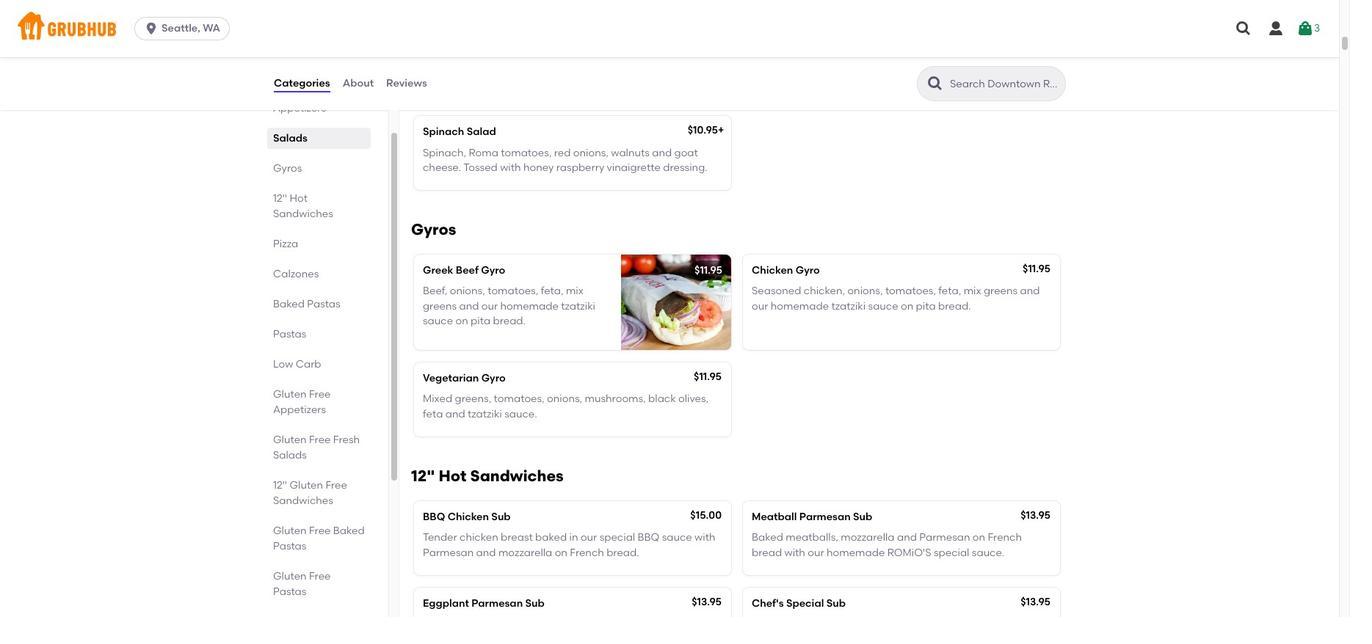 Task type: locate. For each thing, give the bounding box(es) containing it.
svg image
[[1235, 20, 1253, 37], [1268, 20, 1285, 37], [144, 21, 159, 36]]

cucumbers,
[[547, 47, 606, 59], [876, 47, 935, 59]]

of inside mixed greens, tomatoes, cucumbers, salami, pepperoni, canadian bacon, mushrooms, black olives, pepperoncini peppers and gorgonzola cheese. choice of dressing.
[[629, 76, 639, 89]]

$10.95 +
[[688, 124, 724, 137]]

french inside baked meatballs, mozzarella and parmesan on french bread with our homemade romio's special sauce.
[[988, 532, 1022, 544]]

1 vertical spatial special
[[934, 547, 970, 559]]

mix
[[566, 285, 584, 298], [964, 285, 982, 298]]

choice
[[811, 62, 847, 74], [591, 76, 626, 89]]

0 vertical spatial cheese.
[[550, 76, 588, 89]]

0 horizontal spatial mushrooms,
[[513, 62, 574, 74]]

hot up bbq chicken sub
[[439, 467, 467, 485]]

mixed up mozzarella.
[[752, 47, 782, 59]]

mixed greens, tomatoes, cucumbers, salami, pepperoni, canadian bacon, mushrooms, black olives, pepperoncini peppers and gorgonzola cheese. choice of dressing. button
[[414, 16, 731, 104]]

1 vertical spatial sauce
[[423, 315, 453, 328]]

special
[[600, 532, 635, 544], [934, 547, 970, 559]]

12" up 'pizza' at the top left of page
[[273, 192, 287, 205]]

3 button
[[1297, 15, 1321, 42]]

0 vertical spatial bread.
[[939, 300, 971, 313]]

gluten down the 12" gluten free sandwiches
[[273, 525, 307, 538]]

greens, for bacon,
[[455, 47, 492, 59]]

gluten free fresh salads
[[273, 434, 360, 462]]

0 vertical spatial hot
[[290, 192, 308, 205]]

1 horizontal spatial bread.
[[607, 547, 639, 559]]

sub down the tender chicken breast baked in our special bbq sauce with parmesan and mozzarella on french bread.
[[525, 598, 545, 610]]

0 horizontal spatial hot
[[290, 192, 308, 205]]

0 horizontal spatial of
[[629, 76, 639, 89]]

0 vertical spatial dressing.
[[861, 62, 906, 74]]

free inside gluten free baked pastas
[[309, 525, 331, 538]]

sandwiches up gluten free baked pastas
[[273, 495, 333, 507]]

chef's
[[752, 598, 784, 610]]

mixed inside mixed greens, tomatoes, cucumbers, olives and mozzarella. choice of dressing.
[[752, 47, 782, 59]]

greek
[[423, 264, 453, 277]]

free for fresh
[[309, 434, 331, 447]]

mixed greens, tomatoes, onions, mushrooms, black olives, feta and tzatziki sauce.
[[423, 393, 709, 421]]

tomatoes, inside beef, onions, tomatoes, feta, mix greens and our homemade tzatziki sauce on pita bread.
[[488, 285, 539, 298]]

our right the in
[[581, 532, 597, 544]]

1 feta, from the left
[[541, 285, 564, 298]]

roma
[[469, 147, 499, 159]]

greens, up bacon,
[[455, 47, 492, 59]]

1 horizontal spatial sauce
[[662, 532, 692, 544]]

with down meatballs,
[[785, 547, 806, 559]]

our down meatballs,
[[808, 547, 824, 559]]

free inside gluten free appetizers
[[309, 389, 331, 401]]

bread
[[752, 547, 782, 559]]

$11.95
[[1023, 263, 1051, 276], [695, 264, 723, 277], [694, 371, 722, 383]]

reviews button
[[386, 57, 428, 110]]

1 vertical spatial mozzarella
[[499, 547, 553, 559]]

special inside the tender chicken breast baked in our special bbq sauce with parmesan and mozzarella on french bread.
[[600, 532, 635, 544]]

cucumbers, inside mixed greens, tomatoes, cucumbers, olives and mozzarella. choice of dressing.
[[876, 47, 935, 59]]

0 horizontal spatial greens
[[423, 300, 457, 313]]

1 horizontal spatial tzatziki
[[561, 300, 596, 313]]

1 vertical spatial olives,
[[679, 393, 709, 406]]

and inside the tender chicken breast baked in our special bbq sauce with parmesan and mozzarella on french bread.
[[476, 547, 496, 559]]

0 horizontal spatial bread.
[[493, 315, 526, 328]]

2 horizontal spatial tzatziki
[[832, 300, 866, 313]]

0 horizontal spatial svg image
[[144, 21, 159, 36]]

greens,
[[455, 47, 492, 59], [784, 47, 821, 59], [455, 393, 492, 406]]

1 horizontal spatial hot
[[439, 467, 467, 485]]

0 horizontal spatial gyros
[[273, 162, 302, 175]]

and inside mixed greens, tomatoes, onions, mushrooms, black olives, feta and tzatziki sauce.
[[446, 408, 465, 421]]

free down gluten free fresh salads
[[326, 480, 347, 492]]

12" down gluten free fresh salads
[[273, 480, 287, 492]]

svg image
[[1297, 20, 1315, 37]]

free down carb
[[309, 389, 331, 401]]

meatballs,
[[786, 532, 839, 544]]

2 horizontal spatial baked
[[752, 532, 784, 544]]

free
[[309, 389, 331, 401], [309, 434, 331, 447], [326, 480, 347, 492], [309, 525, 331, 538], [309, 571, 331, 583]]

1 horizontal spatial chicken
[[752, 264, 793, 277]]

parmesan inside baked meatballs, mozzarella and parmesan on french bread with our homemade romio's special sauce.
[[920, 532, 971, 544]]

hot
[[290, 192, 308, 205], [439, 467, 467, 485]]

cucumbers, left salami,
[[547, 47, 606, 59]]

olives, inside mixed greens, tomatoes, cucumbers, salami, pepperoni, canadian bacon, mushrooms, black olives, pepperoncini peppers and gorgonzola cheese. choice of dressing.
[[607, 62, 637, 74]]

on inside baked meatballs, mozzarella and parmesan on french bread with our homemade romio's special sauce.
[[973, 532, 986, 544]]

on
[[901, 300, 914, 313], [456, 315, 468, 328], [973, 532, 986, 544], [555, 547, 568, 559]]

0 vertical spatial mushrooms,
[[513, 62, 574, 74]]

categories
[[274, 77, 330, 89]]

1 cucumbers, from the left
[[547, 47, 606, 59]]

12" up bbq chicken sub
[[411, 467, 435, 485]]

parmesan
[[800, 511, 851, 524], [920, 532, 971, 544], [423, 547, 474, 559], [472, 598, 523, 610]]

1 vertical spatial mushrooms,
[[585, 393, 646, 406]]

gluten for gluten free baked pastas
[[273, 525, 307, 538]]

0 vertical spatial sauce
[[868, 300, 899, 313]]

pita
[[916, 300, 936, 313], [471, 315, 491, 328]]

0 horizontal spatial choice
[[591, 76, 626, 89]]

choice inside mixed greens, tomatoes, cucumbers, olives and mozzarella. choice of dressing.
[[811, 62, 847, 74]]

12" inside the 12" gluten free sandwiches
[[273, 480, 287, 492]]

2 vertical spatial sauce
[[662, 532, 692, 544]]

with down the $15.00
[[695, 532, 716, 544]]

gluten inside gluten free appetizers
[[273, 389, 307, 401]]

0 vertical spatial black
[[577, 62, 604, 74]]

0 vertical spatial appetizers
[[273, 102, 326, 115]]

12" hot sandwiches up 'pizza' at the top left of page
[[273, 192, 333, 220]]

cheese. down spinach,
[[423, 161, 461, 174]]

beef, onions, tomatoes, feta, mix greens and our homemade tzatziki sauce on pita bread.
[[423, 285, 596, 328]]

onions, inside spinach, roma tomatoes, red onions, walnuts and goat cheese. tossed with honey raspberry vinaigrette dressing.
[[573, 147, 609, 159]]

baked down the 12" gluten free sandwiches
[[333, 525, 365, 538]]

spinach,
[[423, 147, 467, 159]]

tzatziki inside beef, onions, tomatoes, feta, mix greens and our homemade tzatziki sauce on pita bread.
[[561, 300, 596, 313]]

cucumbers, for dressing.
[[876, 47, 935, 59]]

greens, inside mixed greens, tomatoes, onions, mushrooms, black olives, feta and tzatziki sauce.
[[455, 393, 492, 406]]

0 vertical spatial with
[[500, 161, 521, 174]]

pastas down gluten free baked pastas
[[273, 586, 307, 599]]

1 horizontal spatial cheese.
[[550, 76, 588, 89]]

feta,
[[541, 285, 564, 298], [939, 285, 962, 298]]

mozzarella up romio's
[[841, 532, 895, 544]]

1 horizontal spatial special
[[934, 547, 970, 559]]

0 horizontal spatial french
[[570, 547, 604, 559]]

parmesan up romio's
[[920, 532, 971, 544]]

1 horizontal spatial of
[[849, 62, 859, 74]]

bacon,
[[476, 62, 511, 74]]

0 horizontal spatial cucumbers,
[[547, 47, 606, 59]]

beef
[[456, 264, 479, 277]]

sandwiches up breast
[[470, 467, 564, 485]]

tomatoes, inside mixed greens, tomatoes, cucumbers, salami, pepperoni, canadian bacon, mushrooms, black olives, pepperoncini peppers and gorgonzola cheese. choice of dressing.
[[494, 47, 545, 59]]

1 appetizers from the top
[[273, 102, 326, 115]]

greek beef gyro image
[[621, 255, 731, 350]]

our
[[482, 300, 498, 313], [752, 300, 768, 313], [581, 532, 597, 544], [808, 547, 824, 559]]

sauce.
[[505, 408, 537, 421], [972, 547, 1005, 559]]

pita inside seasoned chicken, onions, tomatoes, feta, mix greens and our homemade tzatziki sauce on pita bread.
[[916, 300, 936, 313]]

baked up bread
[[752, 532, 784, 544]]

salads down categories button
[[273, 132, 308, 145]]

1 vertical spatial black
[[649, 393, 676, 406]]

seasoned
[[752, 285, 802, 298]]

greens, up mozzarella.
[[784, 47, 821, 59]]

mozzarella
[[841, 532, 895, 544], [499, 547, 553, 559]]

parmesan down tender on the bottom
[[423, 547, 474, 559]]

mix inside seasoned chicken, onions, tomatoes, feta, mix greens and our homemade tzatziki sauce on pita bread.
[[964, 285, 982, 298]]

pepperoni,
[[647, 47, 701, 59]]

meatball parmesan sub
[[752, 511, 873, 524]]

12" hot sandwiches up bbq chicken sub
[[411, 467, 564, 485]]

tzatziki inside mixed greens, tomatoes, onions, mushrooms, black olives, feta and tzatziki sauce.
[[468, 408, 502, 421]]

12" inside the 12" hot sandwiches
[[273, 192, 287, 205]]

cheese. inside spinach, roma tomatoes, red onions, walnuts and goat cheese. tossed with honey raspberry vinaigrette dressing.
[[423, 161, 461, 174]]

1 horizontal spatial baked
[[333, 525, 365, 538]]

mixed greens, tomatoes, cucumbers, olives and mozzarella. choice of dressing. button
[[743, 16, 1061, 104]]

chicken up chicken
[[448, 511, 489, 524]]

1 vertical spatial of
[[629, 76, 639, 89]]

1 salads from the top
[[273, 132, 308, 145]]

seattle,
[[162, 22, 200, 35]]

on inside beef, onions, tomatoes, feta, mix greens and our homemade tzatziki sauce on pita bread.
[[456, 315, 468, 328]]

gluten for gluten free fresh salads
[[273, 434, 307, 447]]

12"
[[273, 192, 287, 205], [411, 467, 435, 485], [273, 480, 287, 492]]

0 horizontal spatial olives,
[[607, 62, 637, 74]]

dressing. inside mixed greens, tomatoes, cucumbers, olives and mozzarella. choice of dressing.
[[861, 62, 906, 74]]

1 vertical spatial greens
[[423, 300, 457, 313]]

with
[[500, 161, 521, 174], [695, 532, 716, 544], [785, 547, 806, 559]]

1 vertical spatial appetizers
[[273, 404, 326, 416]]

free left fresh
[[309, 434, 331, 447]]

sauce inside the tender chicken breast baked in our special bbq sauce with parmesan and mozzarella on french bread.
[[662, 532, 692, 544]]

reviews
[[386, 77, 427, 89]]

greens, inside mixed greens, tomatoes, cucumbers, salami, pepperoni, canadian bacon, mushrooms, black olives, pepperoncini peppers and gorgonzola cheese. choice of dressing.
[[455, 47, 492, 59]]

baked
[[273, 298, 305, 311], [333, 525, 365, 538], [752, 532, 784, 544]]

mixed
[[423, 47, 453, 59], [752, 47, 782, 59], [423, 393, 453, 406]]

3
[[1315, 22, 1321, 34]]

sauce
[[868, 300, 899, 313], [423, 315, 453, 328], [662, 532, 692, 544]]

2 vertical spatial sandwiches
[[273, 495, 333, 507]]

french inside the tender chicken breast baked in our special bbq sauce with parmesan and mozzarella on french bread.
[[570, 547, 604, 559]]

1 horizontal spatial black
[[649, 393, 676, 406]]

0 vertical spatial mozzarella
[[841, 532, 895, 544]]

0 horizontal spatial feta,
[[541, 285, 564, 298]]

1 horizontal spatial choice
[[811, 62, 847, 74]]

1 horizontal spatial feta,
[[939, 285, 962, 298]]

1 horizontal spatial olives,
[[679, 393, 709, 406]]

1 vertical spatial bread.
[[493, 315, 526, 328]]

gluten down gluten free fresh salads
[[290, 480, 323, 492]]

with inside spinach, roma tomatoes, red onions, walnuts and goat cheese. tossed with honey raspberry vinaigrette dressing.
[[500, 161, 521, 174]]

0 horizontal spatial cheese.
[[423, 161, 461, 174]]

greens, inside mixed greens, tomatoes, cucumbers, olives and mozzarella. choice of dressing.
[[784, 47, 821, 59]]

1 horizontal spatial pita
[[916, 300, 936, 313]]

gluten down gluten free appetizers
[[273, 434, 307, 447]]

2 mix from the left
[[964, 285, 982, 298]]

1 horizontal spatial french
[[988, 532, 1022, 544]]

0 vertical spatial french
[[988, 532, 1022, 544]]

cucumbers, inside mixed greens, tomatoes, cucumbers, salami, pepperoni, canadian bacon, mushrooms, black olives, pepperoncini peppers and gorgonzola cheese. choice of dressing.
[[547, 47, 606, 59]]

bread. inside the tender chicken breast baked in our special bbq sauce with parmesan and mozzarella on french bread.
[[607, 547, 639, 559]]

gluten inside gluten free baked pastas
[[273, 525, 307, 538]]

feta, inside beef, onions, tomatoes, feta, mix greens and our homemade tzatziki sauce on pita bread.
[[541, 285, 564, 298]]

tomatoes, inside spinach, roma tomatoes, red onions, walnuts and goat cheese. tossed with honey raspberry vinaigrette dressing.
[[501, 147, 552, 159]]

0 vertical spatial 12" hot sandwiches
[[273, 192, 333, 220]]

0 vertical spatial salads
[[273, 132, 308, 145]]

tomatoes,
[[494, 47, 545, 59], [823, 47, 874, 59], [501, 147, 552, 159], [488, 285, 539, 298], [886, 285, 936, 298], [494, 393, 545, 406]]

wa
[[203, 22, 220, 35]]

eggplant
[[423, 598, 469, 610]]

gyro right vegetarian
[[482, 372, 506, 385]]

cucumbers, up search icon
[[876, 47, 935, 59]]

free for appetizers
[[309, 389, 331, 401]]

1 horizontal spatial gyros
[[411, 220, 456, 239]]

2 vertical spatial bread.
[[607, 547, 639, 559]]

mixed inside mixed greens, tomatoes, onions, mushrooms, black olives, feta and tzatziki sauce.
[[423, 393, 453, 406]]

hot up 'pizza' at the top left of page
[[290, 192, 308, 205]]

appetizers down categories
[[273, 102, 326, 115]]

our down seasoned
[[752, 300, 768, 313]]

parmesan up meatballs,
[[800, 511, 851, 524]]

2 vertical spatial dressing.
[[663, 161, 708, 174]]

cheese. right gorgonzola
[[550, 76, 588, 89]]

0 horizontal spatial pita
[[471, 315, 491, 328]]

sub for chef's special sub
[[827, 598, 846, 610]]

and
[[968, 47, 987, 59], [467, 76, 487, 89], [652, 147, 672, 159], [1020, 285, 1040, 298], [459, 300, 479, 313], [446, 408, 465, 421], [897, 532, 917, 544], [476, 547, 496, 559]]

olives,
[[607, 62, 637, 74], [679, 393, 709, 406]]

1 horizontal spatial cucumbers,
[[876, 47, 935, 59]]

gluten for gluten free pastas
[[273, 571, 307, 583]]

romio's
[[888, 547, 932, 559]]

tomatoes, inside mixed greens, tomatoes, onions, mushrooms, black olives, feta and tzatziki sauce.
[[494, 393, 545, 406]]

1 vertical spatial cheese.
[[423, 161, 461, 174]]

sub
[[492, 511, 511, 524], [853, 511, 873, 524], [525, 598, 545, 610], [827, 598, 846, 610]]

1 mix from the left
[[566, 285, 584, 298]]

sandwiches up 'pizza' at the top left of page
[[273, 208, 333, 220]]

bread.
[[939, 300, 971, 313], [493, 315, 526, 328], [607, 547, 639, 559]]

1 vertical spatial hot
[[439, 467, 467, 485]]

categories button
[[273, 57, 331, 110]]

appetizers
[[273, 102, 326, 115], [273, 404, 326, 416]]

baked inside baked meatballs, mozzarella and parmesan on french bread with our homemade romio's special sauce.
[[752, 532, 784, 544]]

0 vertical spatial bbq
[[423, 511, 445, 524]]

appetizers up gluten free fresh salads
[[273, 404, 326, 416]]

onions, inside mixed greens, tomatoes, onions, mushrooms, black olives, feta and tzatziki sauce.
[[547, 393, 583, 406]]

mixed up canadian
[[423, 47, 453, 59]]

pastas down calzones
[[307, 298, 341, 311]]

free down gluten free baked pastas
[[309, 571, 331, 583]]

feta
[[423, 408, 443, 421]]

2 vertical spatial with
[[785, 547, 806, 559]]

salads up the 12" gluten free sandwiches
[[273, 449, 307, 462]]

greens, down vegetarian gyro
[[455, 393, 492, 406]]

1 horizontal spatial mix
[[964, 285, 982, 298]]

our down greek beef gyro
[[482, 300, 498, 313]]

parmesan inside the tender chicken breast baked in our special bbq sauce with parmesan and mozzarella on french bread.
[[423, 547, 474, 559]]

dressing.
[[861, 62, 906, 74], [641, 76, 685, 89], [663, 161, 708, 174]]

hot inside the 12" hot sandwiches
[[290, 192, 308, 205]]

gyro up chicken,
[[796, 264, 820, 277]]

gluten
[[273, 389, 307, 401], [273, 434, 307, 447], [290, 480, 323, 492], [273, 525, 307, 538], [273, 571, 307, 583]]

black inside mixed greens, tomatoes, onions, mushrooms, black olives, feta and tzatziki sauce.
[[649, 393, 676, 406]]

free inside gluten free fresh salads
[[309, 434, 331, 447]]

cheese.
[[550, 76, 588, 89], [423, 161, 461, 174]]

2 appetizers from the top
[[273, 404, 326, 416]]

sub up baked meatballs, mozzarella and parmesan on french bread with our homemade romio's special sauce.
[[853, 511, 873, 524]]

olives
[[938, 47, 965, 59]]

gluten inside gluten free pastas
[[273, 571, 307, 583]]

on inside seasoned chicken, onions, tomatoes, feta, mix greens and our homemade tzatziki sauce on pita bread.
[[901, 300, 914, 313]]

0 vertical spatial of
[[849, 62, 859, 74]]

free down the 12" gluten free sandwiches
[[309, 525, 331, 538]]

special inside baked meatballs, mozzarella and parmesan on french bread with our homemade romio's special sauce.
[[934, 547, 970, 559]]

greens
[[984, 285, 1018, 298], [423, 300, 457, 313]]

sub right special
[[827, 598, 846, 610]]

with left honey
[[500, 161, 521, 174]]

choice right mozzarella.
[[811, 62, 847, 74]]

1 horizontal spatial 12" hot sandwiches
[[411, 467, 564, 485]]

2 cucumbers, from the left
[[876, 47, 935, 59]]

2 horizontal spatial sauce
[[868, 300, 899, 313]]

pastas up gluten free pastas
[[273, 541, 307, 553]]

2 horizontal spatial with
[[785, 547, 806, 559]]

sub for meatball parmesan sub
[[853, 511, 873, 524]]

tomatoes, inside mixed greens, tomatoes, cucumbers, olives and mozzarella. choice of dressing.
[[823, 47, 874, 59]]

red
[[554, 147, 571, 159]]

choice down salami,
[[591, 76, 626, 89]]

sub up breast
[[492, 511, 511, 524]]

2 horizontal spatial bread.
[[939, 300, 971, 313]]

0 horizontal spatial black
[[577, 62, 604, 74]]

special right the in
[[600, 532, 635, 544]]

0 vertical spatial pita
[[916, 300, 936, 313]]

tzatziki for mixed greens, tomatoes, onions, mushrooms, black olives, feta and tzatziki sauce.
[[468, 408, 502, 421]]

main navigation navigation
[[0, 0, 1340, 57]]

0 vertical spatial sauce.
[[505, 408, 537, 421]]

gyro
[[481, 264, 506, 277], [796, 264, 820, 277], [482, 372, 506, 385]]

cucumbers, for black
[[547, 47, 606, 59]]

french
[[988, 532, 1022, 544], [570, 547, 604, 559]]

baked for baked pastas
[[273, 298, 305, 311]]

0 vertical spatial choice
[[811, 62, 847, 74]]

bbq chicken sub
[[423, 511, 511, 524]]

1 horizontal spatial with
[[695, 532, 716, 544]]

1 vertical spatial choice
[[591, 76, 626, 89]]

1 vertical spatial pita
[[471, 315, 491, 328]]

0 horizontal spatial chicken
[[448, 511, 489, 524]]

0 vertical spatial greens
[[984, 285, 1018, 298]]

mixed inside mixed greens, tomatoes, cucumbers, salami, pepperoni, canadian bacon, mushrooms, black olives, pepperoncini peppers and gorgonzola cheese. choice of dressing.
[[423, 47, 453, 59]]

gluten inside gluten free fresh salads
[[273, 434, 307, 447]]

free inside gluten free pastas
[[309, 571, 331, 583]]

gyro for seasoned chicken, onions, tomatoes, feta, mix greens and our homemade tzatziki sauce on pita bread.
[[796, 264, 820, 277]]

special right romio's
[[934, 547, 970, 559]]

sauce inside seasoned chicken, onions, tomatoes, feta, mix greens and our homemade tzatziki sauce on pita bread.
[[868, 300, 899, 313]]

2 feta, from the left
[[939, 285, 962, 298]]

sub for bbq chicken sub
[[492, 511, 511, 524]]

+
[[718, 124, 724, 137]]

mozzarella down breast
[[499, 547, 553, 559]]

0 horizontal spatial special
[[600, 532, 635, 544]]

1 vertical spatial dressing.
[[641, 76, 685, 89]]

0 horizontal spatial with
[[500, 161, 521, 174]]

2 salads from the top
[[273, 449, 307, 462]]

bbq
[[423, 511, 445, 524], [638, 532, 660, 544]]

homemade
[[501, 300, 559, 313], [771, 300, 829, 313], [827, 547, 885, 559]]

0 horizontal spatial mozzarella
[[499, 547, 553, 559]]

gluten down gluten free baked pastas
[[273, 571, 307, 583]]

1 vertical spatial salads
[[273, 449, 307, 462]]

sub for eggplant parmesan sub
[[525, 598, 545, 610]]

baked down calzones
[[273, 298, 305, 311]]

gluten down low
[[273, 389, 307, 401]]

pastas up low
[[273, 328, 307, 341]]

sauce. inside baked meatballs, mozzarella and parmesan on french bread with our homemade romio's special sauce.
[[972, 547, 1005, 559]]

of
[[849, 62, 859, 74], [629, 76, 639, 89]]

1 vertical spatial french
[[570, 547, 604, 559]]

chicken
[[752, 264, 793, 277], [448, 511, 489, 524]]

1 vertical spatial bbq
[[638, 532, 660, 544]]

our inside the tender chicken breast baked in our special bbq sauce with parmesan and mozzarella on french bread.
[[581, 532, 597, 544]]

mixed up 'feta'
[[423, 393, 453, 406]]

choice inside mixed greens, tomatoes, cucumbers, salami, pepperoni, canadian bacon, mushrooms, black olives, pepperoncini peppers and gorgonzola cheese. choice of dressing.
[[591, 76, 626, 89]]

of inside mixed greens, tomatoes, cucumbers, olives and mozzarella. choice of dressing.
[[849, 62, 859, 74]]

homemade inside seasoned chicken, onions, tomatoes, feta, mix greens and our homemade tzatziki sauce on pita bread.
[[771, 300, 829, 313]]

0 horizontal spatial tzatziki
[[468, 408, 502, 421]]

chicken up seasoned
[[752, 264, 793, 277]]

1 vertical spatial sauce.
[[972, 547, 1005, 559]]

1 horizontal spatial mushrooms,
[[585, 393, 646, 406]]

mixed for mixed greens, tomatoes, cucumbers, olives and mozzarella. choice of dressing.
[[752, 47, 782, 59]]

0 vertical spatial special
[[600, 532, 635, 544]]

1 vertical spatial gyros
[[411, 220, 456, 239]]

onions,
[[573, 147, 609, 159], [450, 285, 485, 298], [848, 285, 883, 298], [547, 393, 583, 406]]

salads
[[273, 132, 308, 145], [273, 449, 307, 462]]

1 horizontal spatial bbq
[[638, 532, 660, 544]]



Task type: describe. For each thing, give the bounding box(es) containing it.
mix inside beef, onions, tomatoes, feta, mix greens and our homemade tzatziki sauce on pita bread.
[[566, 285, 584, 298]]

salad
[[467, 126, 496, 138]]

and inside seasoned chicken, onions, tomatoes, feta, mix greens and our homemade tzatziki sauce on pita bread.
[[1020, 285, 1040, 298]]

greek beef gyro
[[423, 264, 506, 277]]

2 horizontal spatial svg image
[[1268, 20, 1285, 37]]

greens inside seasoned chicken, onions, tomatoes, feta, mix greens and our homemade tzatziki sauce on pita bread.
[[984, 285, 1018, 298]]

free inside the 12" gluten free sandwiches
[[326, 480, 347, 492]]

carb
[[296, 358, 321, 371]]

mozzarella inside the tender chicken breast baked in our special bbq sauce with parmesan and mozzarella on french bread.
[[499, 547, 553, 559]]

pizza
[[273, 238, 298, 250]]

dressing. inside mixed greens, tomatoes, cucumbers, salami, pepperoni, canadian bacon, mushrooms, black olives, pepperoncini peppers and gorgonzola cheese. choice of dressing.
[[641, 76, 685, 89]]

sauce. inside mixed greens, tomatoes, onions, mushrooms, black olives, feta and tzatziki sauce.
[[505, 408, 537, 421]]

baked pastas
[[273, 298, 341, 311]]

spinach, roma tomatoes, red onions, walnuts and goat cheese. tossed with honey raspberry vinaigrette dressing.
[[423, 147, 708, 174]]

and inside baked meatballs, mozzarella and parmesan on french bread with our homemade romio's special sauce.
[[897, 532, 917, 544]]

gluten free pastas
[[273, 571, 331, 599]]

spinach salad
[[423, 126, 496, 138]]

vinaigrette
[[607, 161, 661, 174]]

homemade inside baked meatballs, mozzarella and parmesan on french bread with our homemade romio's special sauce.
[[827, 547, 885, 559]]

mixed greens, tomatoes, cucumbers, salami, pepperoni, canadian bacon, mushrooms, black olives, pepperoncini peppers and gorgonzola cheese. choice of dressing.
[[423, 47, 706, 89]]

and inside spinach, roma tomatoes, red onions, walnuts and goat cheese. tossed with honey raspberry vinaigrette dressing.
[[652, 147, 672, 159]]

and inside mixed greens, tomatoes, cucumbers, salami, pepperoni, canadian bacon, mushrooms, black olives, pepperoncini peppers and gorgonzola cheese. choice of dressing.
[[467, 76, 487, 89]]

appetizers inside gluten free appetizers
[[273, 404, 326, 416]]

breast
[[501, 532, 533, 544]]

$13.95 for $13.95
[[1021, 596, 1051, 609]]

onions, inside seasoned chicken, onions, tomatoes, feta, mix greens and our homemade tzatziki sauce on pita bread.
[[848, 285, 883, 298]]

tomatoes, for mixed greens, tomatoes, onions, mushrooms, black olives, feta and tzatziki sauce.
[[494, 393, 545, 406]]

salami,
[[609, 47, 644, 59]]

bread. inside beef, onions, tomatoes, feta, mix greens and our homemade tzatziki sauce on pita bread.
[[493, 315, 526, 328]]

in
[[570, 532, 578, 544]]

gyro right beef
[[481, 264, 506, 277]]

olives, inside mixed greens, tomatoes, onions, mushrooms, black olives, feta and tzatziki sauce.
[[679, 393, 709, 406]]

gluten for gluten free appetizers
[[273, 389, 307, 401]]

tomatoes, for beef, onions, tomatoes, feta, mix greens and our homemade tzatziki sauce on pita bread.
[[488, 285, 539, 298]]

and inside mixed greens, tomatoes, cucumbers, olives and mozzarella. choice of dressing.
[[968, 47, 987, 59]]

our inside baked meatballs, mozzarella and parmesan on french bread with our homemade romio's special sauce.
[[808, 547, 824, 559]]

peppers
[[423, 76, 464, 89]]

1 vertical spatial sandwiches
[[470, 467, 564, 485]]

onions, inside beef, onions, tomatoes, feta, mix greens and our homemade tzatziki sauce on pita bread.
[[450, 285, 485, 298]]

chicken,
[[804, 285, 845, 298]]

greens, for feta
[[455, 393, 492, 406]]

mozzarella inside baked meatballs, mozzarella and parmesan on french bread with our homemade romio's special sauce.
[[841, 532, 895, 544]]

pepperoncini
[[640, 62, 706, 74]]

raspberry
[[557, 161, 605, 174]]

with inside the tender chicken breast baked in our special bbq sauce with parmesan and mozzarella on french bread.
[[695, 532, 716, 544]]

0 horizontal spatial bbq
[[423, 511, 445, 524]]

chef's special sub
[[752, 598, 846, 610]]

beef,
[[423, 285, 448, 298]]

low carb
[[273, 358, 321, 371]]

bread. inside seasoned chicken, onions, tomatoes, feta, mix greens and our homemade tzatziki sauce on pita bread.
[[939, 300, 971, 313]]

greens inside beef, onions, tomatoes, feta, mix greens and our homemade tzatziki sauce on pita bread.
[[423, 300, 457, 313]]

sandwiches inside the 12" gluten free sandwiches
[[273, 495, 333, 507]]

Search Downtown Romio's Pizza and Pasta search field
[[949, 77, 1061, 91]]

with inside baked meatballs, mozzarella and parmesan on french bread with our homemade romio's special sauce.
[[785, 547, 806, 559]]

gluten free baked pastas
[[273, 525, 365, 553]]

feta, inside seasoned chicken, onions, tomatoes, feta, mix greens and our homemade tzatziki sauce on pita bread.
[[939, 285, 962, 298]]

honey
[[524, 161, 554, 174]]

1 vertical spatial 12" hot sandwiches
[[411, 467, 564, 485]]

svg image inside seattle, wa button
[[144, 21, 159, 36]]

low
[[273, 358, 293, 371]]

black inside mixed greens, tomatoes, cucumbers, salami, pepperoni, canadian bacon, mushrooms, black olives, pepperoncini peppers and gorgonzola cheese. choice of dressing.
[[577, 62, 604, 74]]

$11.95 for seasoned chicken, onions, tomatoes, feta, mix greens and our homemade tzatziki sauce on pita bread.
[[1023, 263, 1051, 276]]

canadian
[[423, 62, 473, 74]]

vegetarian gyro
[[423, 372, 506, 385]]

chicken
[[460, 532, 498, 544]]

0 vertical spatial gyros
[[273, 162, 302, 175]]

sauce inside beef, onions, tomatoes, feta, mix greens and our homemade tzatziki sauce on pita bread.
[[423, 315, 453, 328]]

gorgonzola
[[489, 76, 547, 89]]

spinach
[[423, 126, 464, 138]]

tzatziki inside seasoned chicken, onions, tomatoes, feta, mix greens and our homemade tzatziki sauce on pita bread.
[[832, 300, 866, 313]]

about
[[343, 77, 374, 89]]

1 horizontal spatial svg image
[[1235, 20, 1253, 37]]

greens, for choice
[[784, 47, 821, 59]]

search icon image
[[927, 75, 944, 93]]

mixed greens, tomatoes, cucumbers, olives and mozzarella. choice of dressing.
[[752, 47, 987, 74]]

tomatoes, inside seasoned chicken, onions, tomatoes, feta, mix greens and our homemade tzatziki sauce on pita bread.
[[886, 285, 936, 298]]

dressing. inside spinach, roma tomatoes, red onions, walnuts and goat cheese. tossed with honey raspberry vinaigrette dressing.
[[663, 161, 708, 174]]

meatball
[[752, 511, 797, 524]]

fresh
[[333, 434, 360, 447]]

eggplant parmesan sub
[[423, 598, 545, 610]]

mozzarella.
[[752, 62, 808, 74]]

walnuts
[[611, 147, 650, 159]]

special
[[787, 598, 824, 610]]

0 vertical spatial chicken
[[752, 264, 793, 277]]

tomatoes, for spinach, roma tomatoes, red onions, walnuts and goat cheese. tossed with honey raspberry vinaigrette dressing.
[[501, 147, 552, 159]]

mushrooms, inside mixed greens, tomatoes, onions, mushrooms, black olives, feta and tzatziki sauce.
[[585, 393, 646, 406]]

tomatoes, for mixed greens, tomatoes, cucumbers, olives and mozzarella. choice of dressing.
[[823, 47, 874, 59]]

tzatziki for beef, onions, tomatoes, feta, mix greens and our homemade tzatziki sauce on pita bread.
[[561, 300, 596, 313]]

cheese. inside mixed greens, tomatoes, cucumbers, salami, pepperoni, canadian bacon, mushrooms, black olives, pepperoncini peppers and gorgonzola cheese. choice of dressing.
[[550, 76, 588, 89]]

our inside seasoned chicken, onions, tomatoes, feta, mix greens and our homemade tzatziki sauce on pita bread.
[[752, 300, 768, 313]]

0 horizontal spatial 12" hot sandwiches
[[273, 192, 333, 220]]

pastas inside gluten free pastas
[[273, 586, 307, 599]]

vegetarian
[[423, 372, 479, 385]]

goat
[[675, 147, 698, 159]]

homemade inside beef, onions, tomatoes, feta, mix greens and our homemade tzatziki sauce on pita bread.
[[501, 300, 559, 313]]

seattle, wa button
[[134, 17, 236, 40]]

12" gluten free sandwiches
[[273, 480, 347, 507]]

on inside the tender chicken breast baked in our special bbq sauce with parmesan and mozzarella on french bread.
[[555, 547, 568, 559]]

salads inside gluten free fresh salads
[[273, 449, 307, 462]]

bbq inside the tender chicken breast baked in our special bbq sauce with parmesan and mozzarella on french bread.
[[638, 532, 660, 544]]

$10.95
[[688, 124, 718, 137]]

0 vertical spatial sandwiches
[[273, 208, 333, 220]]

seasoned chicken, onions, tomatoes, feta, mix greens and our homemade tzatziki sauce on pita bread.
[[752, 285, 1040, 313]]

tossed
[[464, 161, 498, 174]]

and inside beef, onions, tomatoes, feta, mix greens and our homemade tzatziki sauce on pita bread.
[[459, 300, 479, 313]]

seattle, wa
[[162, 22, 220, 35]]

our inside beef, onions, tomatoes, feta, mix greens and our homemade tzatziki sauce on pita bread.
[[482, 300, 498, 313]]

$13.95 for $15.00
[[1021, 510, 1051, 522]]

parmesan right eggplant
[[472, 598, 523, 610]]

baked
[[535, 532, 567, 544]]

about button
[[342, 57, 375, 110]]

free for baked
[[309, 525, 331, 538]]

calzones
[[273, 268, 319, 281]]

mixed for mixed greens, tomatoes, onions, mushrooms, black olives, feta and tzatziki sauce.
[[423, 393, 453, 406]]

tender
[[423, 532, 457, 544]]

tomatoes, for mixed greens, tomatoes, cucumbers, salami, pepperoni, canadian bacon, mushrooms, black olives, pepperoncini peppers and gorgonzola cheese. choice of dressing.
[[494, 47, 545, 59]]

gyro for mixed greens, tomatoes, onions, mushrooms, black olives, feta and tzatziki sauce.
[[482, 372, 506, 385]]

1 vertical spatial chicken
[[448, 511, 489, 524]]

pastas inside gluten free baked pastas
[[273, 541, 307, 553]]

baked meatballs, mozzarella and parmesan on french bread with our homemade romio's special sauce.
[[752, 532, 1022, 559]]

mixed for mixed greens, tomatoes, cucumbers, salami, pepperoni, canadian bacon, mushrooms, black olives, pepperoncini peppers and gorgonzola cheese. choice of dressing.
[[423, 47, 453, 59]]

gluten inside the 12" gluten free sandwiches
[[290, 480, 323, 492]]

pita inside beef, onions, tomatoes, feta, mix greens and our homemade tzatziki sauce on pita bread.
[[471, 315, 491, 328]]

baked inside gluten free baked pastas
[[333, 525, 365, 538]]

baked for baked meatballs, mozzarella and parmesan on french bread with our homemade romio's special sauce.
[[752, 532, 784, 544]]

$15.00
[[691, 510, 722, 522]]

tender chicken breast baked in our special bbq sauce with parmesan and mozzarella on french bread.
[[423, 532, 716, 559]]

$11.95 for mixed greens, tomatoes, onions, mushrooms, black olives, feta and tzatziki sauce.
[[694, 371, 722, 383]]

mushrooms, inside mixed greens, tomatoes, cucumbers, salami, pepperoni, canadian bacon, mushrooms, black olives, pepperoncini peppers and gorgonzola cheese. choice of dressing.
[[513, 62, 574, 74]]

free for pastas
[[309, 571, 331, 583]]

chicken gyro
[[752, 264, 820, 277]]

gluten free appetizers
[[273, 389, 331, 416]]



Task type: vqa. For each thing, say whether or not it's contained in the screenshot.
mix
yes



